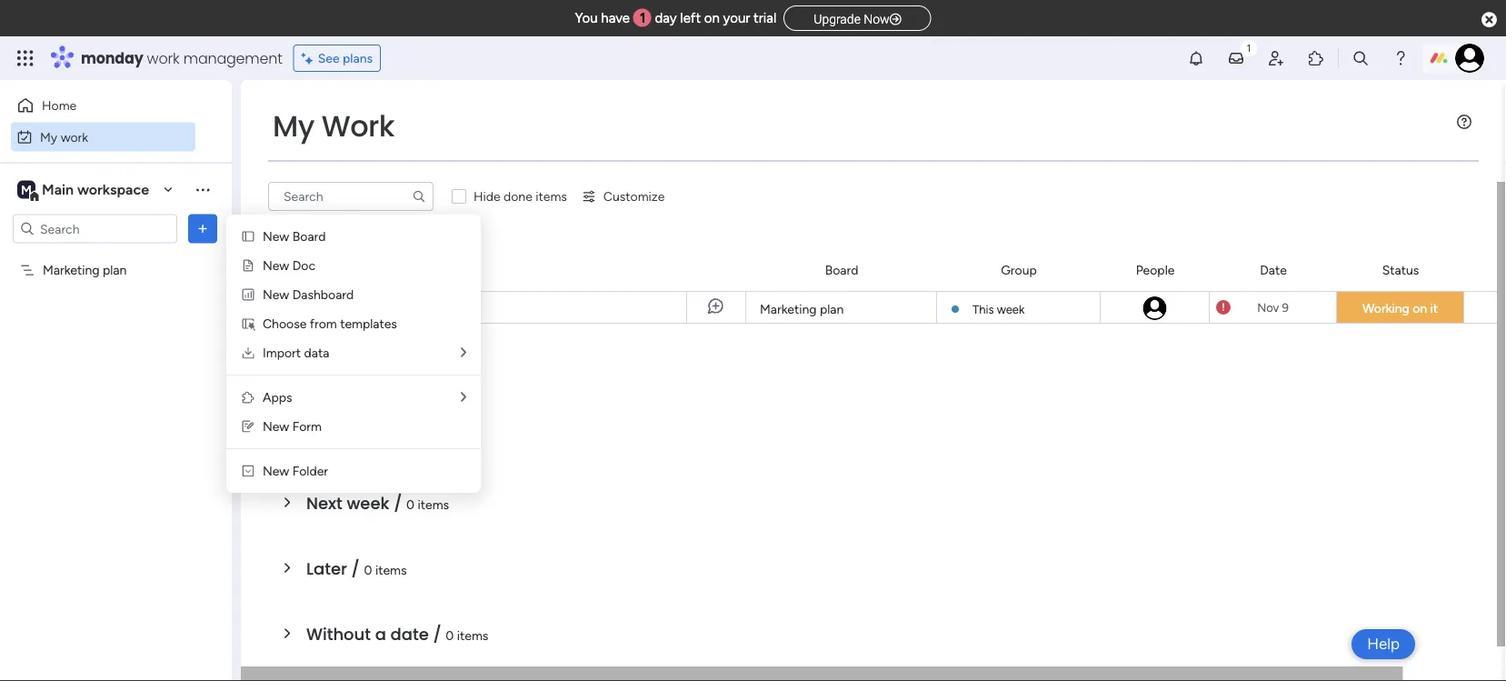 Task type: vqa. For each thing, say whether or not it's contained in the screenshot.
SORT
no



Task type: locate. For each thing, give the bounding box(es) containing it.
0 horizontal spatial marketing
[[43, 262, 100, 278]]

select product image
[[16, 49, 35, 67]]

list arrow image
[[461, 346, 467, 359], [461, 391, 467, 404]]

5 new from the top
[[263, 463, 289, 479]]

0 horizontal spatial board
[[293, 229, 326, 244]]

1 horizontal spatial work
[[147, 48, 180, 68]]

date
[[391, 622, 429, 646]]

0 vertical spatial marketing
[[43, 262, 100, 278]]

dates
[[346, 262, 394, 286]]

1 horizontal spatial my
[[273, 106, 315, 146]]

past
[[306, 262, 342, 286]]

4 new from the top
[[263, 419, 289, 434]]

have
[[601, 10, 630, 26]]

left
[[681, 10, 701, 26]]

see
[[318, 50, 340, 66]]

workspace
[[77, 181, 149, 198]]

board up doc
[[293, 229, 326, 244]]

3 new from the top
[[263, 287, 289, 302]]

customize button
[[575, 182, 672, 211]]

1 horizontal spatial plan
[[820, 301, 844, 317]]

1 vertical spatial marketing
[[760, 301, 817, 317]]

1 up from
[[324, 300, 329, 316]]

0 horizontal spatial marketing plan
[[43, 262, 127, 278]]

/ right date
[[433, 622, 442, 646]]

notifications image
[[1188, 49, 1206, 67]]

this for this week
[[973, 302, 994, 316]]

board
[[293, 229, 326, 244], [825, 262, 859, 278]]

0 vertical spatial this
[[973, 302, 994, 316]]

1 vertical spatial 1
[[324, 300, 329, 316]]

form
[[293, 419, 322, 434]]

import
[[263, 345, 301, 361]]

/ right "dates"
[[398, 262, 406, 286]]

options image
[[194, 220, 212, 238]]

0 horizontal spatial this
[[306, 426, 339, 449]]

1 vertical spatial list arrow image
[[461, 391, 467, 404]]

on
[[705, 10, 720, 26], [1413, 301, 1428, 316]]

0 right today
[[375, 366, 383, 381]]

search everything image
[[1352, 49, 1370, 67]]

import data
[[263, 345, 329, 361]]

templates
[[340, 316, 397, 331]]

0 right date
[[446, 627, 454, 643]]

task
[[296, 300, 320, 316]]

1 vertical spatial plan
[[820, 301, 844, 317]]

monday
[[81, 48, 143, 68]]

new right new folder image
[[263, 463, 289, 479]]

1 vertical spatial this
[[306, 426, 339, 449]]

items inside without a date / 0 items
[[457, 627, 489, 643]]

this week /
[[306, 426, 403, 449]]

marketing plan inside 'link'
[[760, 301, 844, 317]]

1 vertical spatial marketing plan
[[760, 301, 844, 317]]

menu containing new board
[[226, 215, 481, 493]]

work for my
[[61, 129, 88, 145]]

week
[[997, 302, 1025, 316], [344, 426, 386, 449], [347, 492, 390, 515]]

home button
[[11, 91, 196, 120]]

my
[[273, 106, 315, 146], [40, 129, 57, 145]]

monday work management
[[81, 48, 283, 68]]

on left it
[[1413, 301, 1428, 316]]

dapulse rightstroke image
[[890, 12, 902, 26]]

without
[[306, 622, 371, 646]]

working
[[1363, 301, 1410, 316]]

Filter dashboard by text search field
[[268, 182, 434, 211]]

upgrade now link
[[784, 5, 932, 31]]

new right new board icon
[[263, 229, 289, 244]]

2 new from the top
[[263, 258, 289, 273]]

1 left the day
[[640, 10, 646, 26]]

it
[[1431, 301, 1439, 316]]

customize
[[604, 189, 665, 204]]

new right new dashboard icon
[[263, 287, 289, 302]]

1 list arrow image from the top
[[461, 346, 467, 359]]

0 horizontal spatial plan
[[103, 262, 127, 278]]

later
[[306, 557, 347, 580]]

import data image
[[241, 346, 256, 360]]

work inside button
[[61, 129, 88, 145]]

your
[[723, 10, 751, 26]]

apps image
[[1308, 49, 1326, 67]]

work down home
[[61, 129, 88, 145]]

today / 0 items
[[306, 361, 418, 384]]

1 horizontal spatial board
[[825, 262, 859, 278]]

list arrow image for apps
[[461, 391, 467, 404]]

1 horizontal spatial this
[[973, 302, 994, 316]]

new form
[[263, 419, 322, 434]]

marketing
[[43, 262, 100, 278], [760, 301, 817, 317]]

hide done items
[[474, 189, 567, 204]]

1 horizontal spatial on
[[1413, 301, 1428, 316]]

new right form image
[[263, 419, 289, 434]]

0 vertical spatial 1
[[640, 10, 646, 26]]

upgrade
[[814, 11, 861, 26]]

0
[[375, 366, 383, 381], [407, 497, 415, 512], [364, 562, 372, 577], [446, 627, 454, 643]]

form image
[[241, 419, 256, 434]]

upgrade now
[[814, 11, 890, 26]]

0 horizontal spatial my
[[40, 129, 57, 145]]

hide
[[474, 189, 501, 204]]

my down home
[[40, 129, 57, 145]]

None search field
[[268, 182, 434, 211]]

1 vertical spatial week
[[344, 426, 386, 449]]

plan inside 'link'
[[820, 301, 844, 317]]

without a date / 0 items
[[306, 622, 489, 646]]

0 right later
[[364, 562, 372, 577]]

kendall parks image
[[1456, 44, 1485, 73]]

1 vertical spatial on
[[1413, 301, 1428, 316]]

work right monday
[[147, 48, 180, 68]]

work
[[147, 48, 180, 68], [61, 129, 88, 145]]

apps image
[[241, 390, 256, 405]]

workspace options image
[[194, 180, 212, 198]]

week right next
[[347, 492, 390, 515]]

1 new from the top
[[263, 229, 289, 244]]

list arrow image for import data
[[461, 346, 467, 359]]

0 horizontal spatial on
[[705, 10, 720, 26]]

2 vertical spatial week
[[347, 492, 390, 515]]

board up marketing plan 'link'
[[825, 262, 859, 278]]

my for my work
[[273, 106, 315, 146]]

new for new board
[[263, 229, 289, 244]]

/ right next
[[394, 492, 402, 515]]

see plans button
[[293, 45, 381, 72]]

0 vertical spatial marketing plan
[[43, 262, 127, 278]]

my inside button
[[40, 129, 57, 145]]

0 vertical spatial on
[[705, 10, 720, 26]]

0 vertical spatial list arrow image
[[461, 346, 467, 359]]

my work button
[[11, 122, 196, 151]]

/
[[398, 262, 406, 286], [362, 361, 371, 384], [391, 426, 399, 449], [394, 492, 402, 515], [352, 557, 360, 580], [433, 622, 442, 646]]

1 horizontal spatial marketing plan
[[760, 301, 844, 317]]

option
[[0, 254, 232, 257]]

week right form at bottom
[[344, 426, 386, 449]]

kendall parks image
[[1142, 295, 1169, 322]]

new for new dashboard
[[263, 287, 289, 302]]

plan
[[103, 262, 127, 278], [820, 301, 844, 317]]

0 inside today / 0 items
[[375, 366, 383, 381]]

0 vertical spatial work
[[147, 48, 180, 68]]

0 up later / 0 items
[[407, 497, 415, 512]]

this for this week /
[[306, 426, 339, 449]]

0 inside next week / 0 items
[[407, 497, 415, 512]]

choose from templates image
[[241, 316, 256, 331]]

/ right today
[[362, 361, 371, 384]]

menu
[[226, 215, 481, 493]]

this
[[973, 302, 994, 316], [306, 426, 339, 449]]

new
[[263, 229, 289, 244], [263, 258, 289, 273], [263, 287, 289, 302], [263, 419, 289, 434], [263, 463, 289, 479]]

0 inside without a date / 0 items
[[446, 627, 454, 643]]

workspace image
[[17, 180, 35, 200]]

1 horizontal spatial 1
[[640, 10, 646, 26]]

status
[[1383, 262, 1420, 278]]

2 list arrow image from the top
[[461, 391, 467, 404]]

new right the service icon
[[263, 258, 289, 273]]

new board image
[[241, 229, 256, 244]]

new for new form
[[263, 419, 289, 434]]

1 horizontal spatial marketing
[[760, 301, 817, 317]]

week down group on the top right
[[997, 302, 1025, 316]]

this week
[[973, 302, 1025, 316]]

1 vertical spatial work
[[61, 129, 88, 145]]

on right the left
[[705, 10, 720, 26]]

1
[[640, 10, 646, 26], [324, 300, 329, 316]]

0 vertical spatial week
[[997, 302, 1025, 316]]

0 horizontal spatial work
[[61, 129, 88, 145]]

0 vertical spatial plan
[[103, 262, 127, 278]]

items
[[536, 189, 567, 204], [386, 366, 418, 381], [418, 497, 449, 512], [376, 562, 407, 577], [457, 627, 489, 643]]

help button
[[1352, 629, 1416, 659]]

my left work
[[273, 106, 315, 146]]

marketing plan
[[43, 262, 127, 278], [760, 301, 844, 317]]

0 vertical spatial board
[[293, 229, 326, 244]]

work for monday
[[147, 48, 180, 68]]



Task type: describe. For each thing, give the bounding box(es) containing it.
dapulse close image
[[1482, 10, 1498, 29]]

/ up next week / 0 items
[[391, 426, 399, 449]]

next week / 0 items
[[306, 492, 449, 515]]

new for new doc
[[263, 258, 289, 273]]

management
[[183, 48, 283, 68]]

day
[[655, 10, 677, 26]]

1 vertical spatial board
[[825, 262, 859, 278]]

new doc
[[263, 258, 316, 273]]

you
[[575, 10, 598, 26]]

new board
[[263, 229, 326, 244]]

0 horizontal spatial 1
[[324, 300, 329, 316]]

my for my work
[[40, 129, 57, 145]]

menu image
[[1458, 115, 1472, 129]]

help image
[[1392, 49, 1411, 67]]

search image
[[412, 189, 427, 204]]

working on it
[[1363, 301, 1439, 316]]

next
[[306, 492, 343, 515]]

apps
[[263, 390, 292, 405]]

1 image
[[1241, 37, 1258, 58]]

marketing plan inside list box
[[43, 262, 127, 278]]

choose
[[263, 316, 307, 331]]

marketing plan list box
[[0, 251, 232, 531]]

new dashboard
[[263, 287, 354, 302]]

week for this week /
[[344, 426, 386, 449]]

my work
[[40, 129, 88, 145]]

main
[[42, 181, 74, 198]]

v2 overdue deadline image
[[1217, 299, 1231, 316]]

help
[[1368, 635, 1401, 653]]

items inside later / 0 items
[[376, 562, 407, 577]]

nov 9
[[1258, 300, 1289, 315]]

work
[[322, 106, 395, 146]]

week for this week
[[997, 302, 1025, 316]]

doc
[[293, 258, 316, 273]]

from
[[310, 316, 337, 331]]

week for next week / 0 items
[[347, 492, 390, 515]]

board inside 'menu'
[[293, 229, 326, 244]]

now
[[864, 11, 890, 26]]

0 inside later / 0 items
[[364, 562, 372, 577]]

m
[[21, 182, 32, 197]]

choose from templates
[[263, 316, 397, 331]]

inbox image
[[1228, 49, 1246, 67]]

you have 1 day left on your trial
[[575, 10, 777, 26]]

items inside next week / 0 items
[[418, 497, 449, 512]]

today
[[306, 361, 358, 384]]

see plans
[[318, 50, 373, 66]]

Search in workspace field
[[38, 218, 152, 239]]

group
[[1001, 262, 1037, 278]]

plan inside list box
[[103, 262, 127, 278]]

marketing inside marketing plan list box
[[43, 262, 100, 278]]

date
[[1261, 262, 1288, 278]]

folder
[[293, 463, 328, 479]]

plans
[[343, 50, 373, 66]]

new dashboard image
[[241, 287, 256, 302]]

new for new folder
[[263, 463, 289, 479]]

task 1
[[296, 300, 329, 316]]

/ right later
[[352, 557, 360, 580]]

9
[[1283, 300, 1289, 315]]

a
[[375, 622, 386, 646]]

marketing inside marketing plan 'link'
[[760, 301, 817, 317]]

later / 0 items
[[306, 557, 407, 580]]

invite members image
[[1268, 49, 1286, 67]]

nov
[[1258, 300, 1280, 315]]

trial
[[754, 10, 777, 26]]

my work
[[273, 106, 395, 146]]

done
[[504, 189, 533, 204]]

new folder
[[263, 463, 328, 479]]

main workspace
[[42, 181, 149, 198]]

dashboard
[[293, 287, 354, 302]]

home
[[42, 98, 77, 113]]

service icon image
[[241, 258, 256, 273]]

items inside today / 0 items
[[386, 366, 418, 381]]

marketing plan link
[[758, 292, 926, 325]]

workspace selection element
[[17, 179, 152, 202]]

past dates /
[[306, 262, 410, 286]]

new folder image
[[241, 464, 256, 478]]

data
[[304, 345, 329, 361]]

people
[[1136, 262, 1175, 278]]



